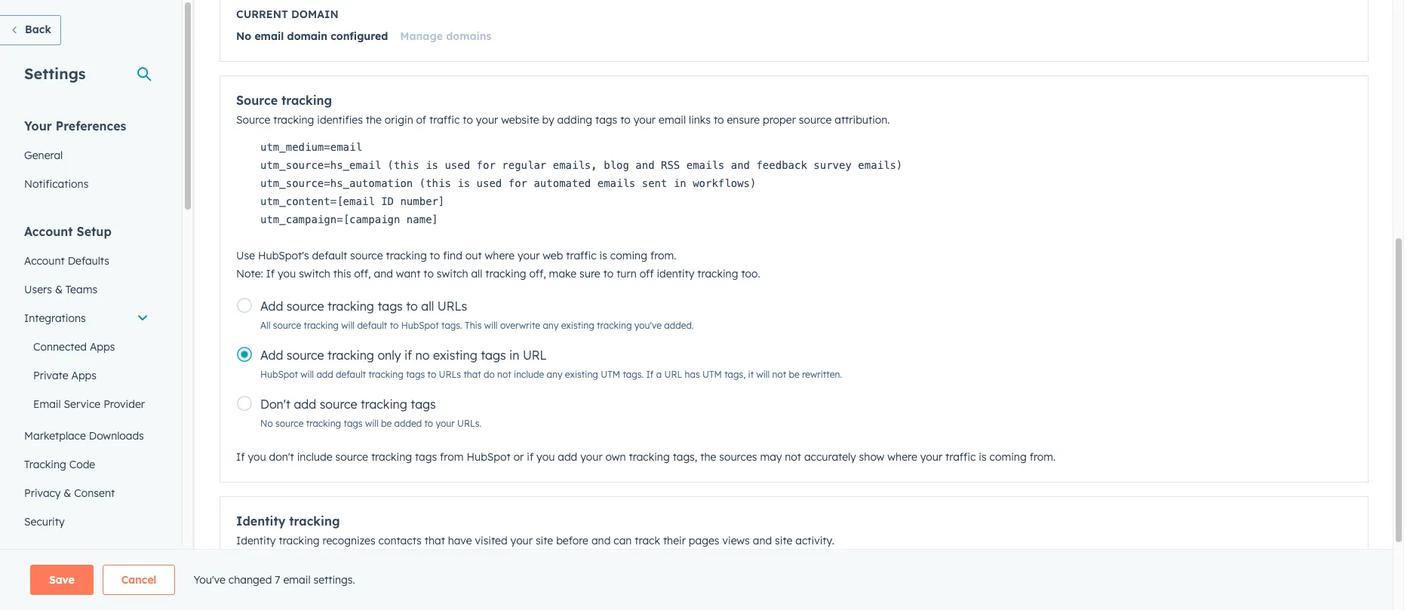 Task type: describe. For each thing, give the bounding box(es) containing it.
not right it
[[772, 369, 786, 380]]

email up _hsmi=[tracking
[[283, 573, 311, 587]]

add for don't
[[558, 450, 577, 464]]

your left links
[[634, 113, 656, 127]]

add for add source tracking tags to all urls
[[260, 299, 283, 314]]

visited
[[475, 534, 508, 548]]

code
[[69, 458, 95, 472]]

domains
[[446, 29, 492, 43]]

source down don't add source tracking tags no source tracking tags will be added to your urls.
[[335, 450, 368, 464]]

account setup element
[[15, 223, 158, 537]]

not for or
[[785, 450, 801, 464]]

& for users
[[55, 283, 63, 297]]

2 off, from the left
[[529, 267, 546, 281]]

web
[[543, 249, 563, 263]]

will up don't add source tracking tags no source tracking tags will be added to your urls.
[[301, 369, 314, 380]]

your preferences element
[[15, 118, 158, 198]]

where inside use hubspot's default source tracking to find out where your web traffic is coming from. note: if you switch this off, and want to switch all tracking off, make sure to turn off identity tracking too.
[[485, 249, 515, 263]]

& for privacy
[[64, 487, 71, 500]]

if inside use hubspot's default source tracking to find out where your web traffic is coming from. note: if you switch this off, and want to switch all tracking off, make sure to turn off identity tracking too.
[[266, 267, 275, 281]]

your right show at the bottom
[[920, 450, 943, 464]]

users
[[24, 283, 52, 297]]

own
[[606, 450, 626, 464]]

rewritten.
[[802, 369, 842, 380]]

you inside use hubspot's default source tracking to find out where your web traffic is coming from. note: if you switch this off, and want to switch all tracking off, make sure to turn off identity tracking too.
[[278, 267, 296, 281]]

the inside source tracking source tracking identifies the origin of traffic to your website by adding tags to your email links to ensure proper source attribution.
[[366, 113, 382, 127]]

urls inside the add source tracking only if no existing tags in url hubspot will add default tracking tags to urls that do not include any existing utm tags. if a url has utm tags, it will not be rewritten.
[[439, 369, 461, 380]]

source right all on the left bottom
[[273, 320, 301, 331]]

current domain
[[236, 8, 339, 21]]

to right links
[[714, 113, 724, 127]]

utm_campaign=[campaign
[[260, 214, 400, 226]]

0 horizontal spatial if
[[236, 450, 245, 464]]

for left regular
[[477, 159, 496, 171]]

1 vertical spatial emails
[[597, 177, 636, 189]]

urls inside add source tracking tags to all urls all source tracking will default to hubspot tags. this will overwrite any existing tracking you've added.
[[438, 299, 467, 314]]

2 site from the left
[[775, 534, 793, 548]]

1 identity from the top
[[236, 514, 286, 529]]

email down current
[[255, 29, 284, 43]]

utm_medium=email utm_source=hs_email (this is used for regular emails, blog and rss emails and feedback survey emails) utm_source=hs_automation (this is used for automated emails sent in workflows) utm_content=[email id number] utm_campaign=[campaign name]
[[260, 141, 903, 226]]

general link
[[15, 141, 158, 170]]

1 vertical spatial the
[[700, 450, 716, 464]]

1 vertical spatial existing
[[433, 348, 477, 363]]

default inside add source tracking tags to all urls all source tracking will default to hubspot tags. this will overwrite any existing tracking you've added.
[[357, 320, 387, 331]]

private
[[33, 369, 68, 383]]

to right "want"
[[424, 267, 434, 281]]

all
[[260, 320, 271, 331]]

a
[[656, 369, 662, 380]]

settings.
[[313, 573, 355, 587]]

source tracking source tracking identifies the origin of traffic to your website by adding tags to your email links to ensure proper source attribution.
[[236, 93, 890, 127]]

survey
[[814, 159, 852, 171]]

pages
[[689, 534, 720, 548]]

traffic inside source tracking source tracking identifies the origin of traffic to your website by adding tags to your email links to ensure proper source attribution.
[[429, 113, 460, 127]]

proper
[[763, 113, 796, 127]]

1 vertical spatial tracking)
[[578, 589, 636, 601]]

will down this
[[341, 320, 355, 331]]

your inside don't add source tracking tags no source tracking tags will be added to your urls.
[[436, 418, 455, 429]]

show
[[859, 450, 885, 464]]

views
[[722, 534, 750, 548]]

source inside the add source tracking only if no existing tags in url hubspot will add default tracking tags to urls that do not include any existing utm tags. if a url has utm tags, it will not be rewritten.
[[287, 348, 324, 363]]

hsenc=[tracking id] (this is used used for identity tracking) _hsmi=[tracking id] (this is used for email click tracking)
[[260, 571, 648, 601]]

back link
[[0, 15, 61, 45]]

out
[[465, 249, 482, 263]]

_hsmi=[tracking
[[260, 589, 356, 601]]

and up sent
[[636, 159, 655, 171]]

tracking code link
[[15, 450, 158, 479]]

your
[[24, 118, 52, 134]]

1 off, from the left
[[354, 267, 371, 281]]

add source tracking only if no existing tags in url hubspot will add default tracking tags to urls that do not include any existing utm tags. if a url has utm tags, it will not be rewritten.
[[260, 348, 842, 380]]

1 site from the left
[[536, 534, 553, 548]]

service
[[64, 398, 101, 411]]

tracking
[[24, 458, 66, 472]]

only
[[378, 348, 401, 363]]

recognizes
[[323, 534, 376, 548]]

users & teams
[[24, 283, 97, 297]]

hsenc=[tracking
[[260, 571, 356, 583]]

added.
[[664, 320, 694, 331]]

tags up added
[[411, 397, 436, 412]]

is inside use hubspot's default source tracking to find out where your web traffic is coming from. note: if you switch this off, and want to switch all tracking off, make sure to turn off identity tracking too.
[[600, 249, 607, 263]]

privacy & consent
[[24, 487, 115, 500]]

teams
[[66, 283, 97, 297]]

website
[[501, 113, 539, 127]]

1 vertical spatial from.
[[1030, 450, 1056, 464]]

tags left added
[[344, 418, 363, 429]]

urls.
[[457, 418, 482, 429]]

don't
[[269, 450, 294, 464]]

email
[[33, 398, 61, 411]]

traffic inside use hubspot's default source tracking to find out where your web traffic is coming from. note: if you switch this off, and want to switch all tracking off, make sure to turn off identity tracking too.
[[566, 249, 597, 263]]

security link
[[15, 508, 158, 537]]

id
[[381, 195, 394, 208]]

that inside identity tracking identity tracking recognizes contacts that have visited your site before and can track their pages views and site activity.
[[425, 534, 445, 548]]

for down identity tracking identity tracking recognizes contacts that have visited your site before and can track their pages views and site activity.
[[508, 571, 527, 583]]

general
[[24, 149, 63, 162]]

accurately
[[804, 450, 856, 464]]

tags up the do
[[481, 348, 506, 363]]

email service provider
[[33, 398, 145, 411]]

add for add source tracking only if no existing tags in url
[[260, 348, 283, 363]]

use
[[236, 249, 255, 263]]

tags left the from at the bottom left
[[415, 450, 437, 464]]

from. inside use hubspot's default source tracking to find out where your web traffic is coming from. note: if you switch this off, and want to switch all tracking off, make sure to turn off identity tracking too.
[[650, 249, 677, 263]]

add source tracking tags to all urls all source tracking will default to hubspot tags. this will overwrite any existing tracking you've added.
[[260, 299, 694, 331]]

marketplace downloads link
[[15, 422, 158, 450]]

source inside use hubspot's default source tracking to find out where your web traffic is coming from. note: if you switch this off, and want to switch all tracking off, make sure to turn off identity tracking too.
[[350, 249, 383, 263]]

sure
[[580, 267, 600, 281]]

0 horizontal spatial you
[[248, 450, 266, 464]]

2 vertical spatial existing
[[565, 369, 598, 380]]

turn
[[617, 267, 637, 281]]

sources
[[719, 450, 757, 464]]

connected apps
[[33, 340, 115, 354]]

2 id] from the top
[[362, 589, 381, 601]]

your left the own at the left of the page
[[580, 450, 603, 464]]

2 vertical spatial traffic
[[946, 450, 976, 464]]

to up blog
[[620, 113, 631, 127]]

tracking code
[[24, 458, 95, 472]]

tags. inside the add source tracking only if no existing tags in url hubspot will add default tracking tags to urls that do not include any existing utm tags. if a url has utm tags, it will not be rewritten.
[[623, 369, 644, 380]]

will right it
[[756, 369, 770, 380]]

added
[[394, 418, 422, 429]]

to down "want"
[[406, 299, 418, 314]]

feedback
[[756, 159, 807, 171]]

default inside use hubspot's default source tracking to find out where your web traffic is coming from. note: if you switch this off, and want to switch all tracking off, make sure to turn off identity tracking too.
[[312, 249, 347, 263]]

consent
[[74, 487, 115, 500]]

this
[[333, 267, 351, 281]]

0 vertical spatial no
[[236, 29, 251, 43]]

for down visited
[[477, 589, 496, 601]]

0 horizontal spatial url
[[523, 348, 547, 363]]

regular
[[502, 159, 547, 171]]

2 identity from the top
[[236, 534, 276, 548]]

all inside add source tracking tags to all urls all source tracking will default to hubspot tags. this will overwrite any existing tracking you've added.
[[421, 299, 434, 314]]

existing inside add source tracking tags to all urls all source tracking will default to hubspot tags. this will overwrite any existing tracking you've added.
[[561, 320, 594, 331]]

manage domains link
[[400, 29, 492, 43]]

do
[[484, 369, 495, 380]]

add inside don't add source tracking tags no source tracking tags will be added to your urls.
[[294, 397, 316, 412]]

connected
[[33, 340, 87, 354]]

their
[[663, 534, 686, 548]]

will inside don't add source tracking tags no source tracking tags will be added to your urls.
[[365, 418, 379, 429]]

2 horizontal spatial you
[[537, 450, 555, 464]]

hubspot inside the add source tracking only if no existing tags in url hubspot will add default tracking tags to urls that do not include any existing utm tags. if a url has utm tags, it will not be rewritten.
[[260, 369, 298, 380]]

account defaults link
[[15, 247, 158, 275]]

source down don't
[[275, 418, 304, 429]]

tags. inside add source tracking tags to all urls all source tracking will default to hubspot tags. this will overwrite any existing tracking you've added.
[[441, 320, 462, 331]]

2 source from the top
[[236, 113, 270, 127]]

1 vertical spatial if
[[527, 450, 534, 464]]

notifications link
[[15, 170, 158, 198]]

contacts
[[378, 534, 422, 548]]

if inside the add source tracking only if no existing tags in url hubspot will add default tracking tags to urls that do not include any existing utm tags. if a url has utm tags, it will not be rewritten.
[[404, 348, 412, 363]]

activity.
[[796, 534, 834, 548]]

you've
[[193, 573, 226, 587]]

you've
[[635, 320, 662, 331]]

email inside hsenc=[tracking id] (this is used used for identity tracking) _hsmi=[tracking id] (this is used for email click tracking)
[[502, 589, 534, 601]]

make
[[549, 267, 577, 281]]



Task type: vqa. For each thing, say whether or not it's contained in the screenshot.
902
no



Task type: locate. For each thing, give the bounding box(es) containing it.
identity
[[657, 267, 695, 281], [534, 571, 585, 583]]

defaults
[[68, 254, 109, 268]]

by
[[542, 113, 554, 127]]

add for tracking
[[316, 369, 333, 380]]

no down don't
[[260, 418, 273, 429]]

0 vertical spatial &
[[55, 283, 63, 297]]

want
[[396, 267, 421, 281]]

0 horizontal spatial coming
[[610, 249, 647, 263]]

be left rewritten.
[[789, 369, 800, 380]]

if left "don't"
[[236, 450, 245, 464]]

to inside the add source tracking only if no existing tags in url hubspot will add default tracking tags to urls that do not include any existing utm tags. if a url has utm tags, it will not be rewritten.
[[428, 369, 436, 380]]

off, down web
[[529, 267, 546, 281]]

id]
[[362, 571, 381, 583], [362, 589, 381, 601]]

utm_source=hs_email
[[260, 159, 381, 171]]

tags, inside the add source tracking only if no existing tags in url hubspot will add default tracking tags to urls that do not include any existing utm tags. if a url has utm tags, it will not be rewritten.
[[725, 369, 746, 380]]

or
[[514, 450, 524, 464]]

notifications
[[24, 177, 89, 191]]

in inside utm_medium=email utm_source=hs_email (this is used for regular emails, blog and rss emails and feedback survey emails) utm_source=hs_automation (this is used for automated emails sent in workflows) utm_content=[email id number] utm_campaign=[campaign name]
[[674, 177, 686, 189]]

1 horizontal spatial utm
[[703, 369, 722, 380]]

switch left this
[[299, 267, 330, 281]]

urls
[[438, 299, 467, 314], [439, 369, 461, 380]]

any inside the add source tracking only if no existing tags in url hubspot will add default tracking tags to urls that do not include any existing utm tags. if a url has utm tags, it will not be rewritten.
[[547, 369, 563, 380]]

url down the overwrite
[[523, 348, 547, 363]]

0 horizontal spatial from.
[[650, 249, 677, 263]]

for
[[477, 159, 496, 171], [508, 177, 527, 189], [508, 571, 527, 583], [477, 589, 496, 601]]

email service provider link
[[15, 390, 158, 419]]

rss
[[661, 159, 680, 171]]

& inside 'link'
[[64, 487, 71, 500]]

be inside don't add source tracking tags no source tracking tags will be added to your urls.
[[381, 418, 392, 429]]

existing
[[561, 320, 594, 331], [433, 348, 477, 363], [565, 369, 598, 380]]

apps inside the private apps link
[[71, 369, 97, 383]]

(this
[[388, 159, 419, 171], [419, 177, 451, 189], [388, 571, 419, 583], [388, 589, 419, 601]]

if left the 'no'
[[404, 348, 412, 363]]

1 horizontal spatial off,
[[529, 267, 546, 281]]

default up this
[[312, 249, 347, 263]]

1 account from the top
[[24, 224, 73, 239]]

0 horizontal spatial switch
[[299, 267, 330, 281]]

email left links
[[659, 113, 686, 127]]

users & teams link
[[15, 275, 158, 304]]

emails)
[[858, 159, 903, 171]]

and left can at left
[[592, 534, 611, 548]]

1 horizontal spatial no
[[260, 418, 273, 429]]

include right the do
[[514, 369, 544, 380]]

automated
[[534, 177, 591, 189]]

workflows)
[[693, 177, 756, 189]]

all inside use hubspot's default source tracking to find out where your web traffic is coming from. note: if you switch this off, and want to switch all tracking off, make sure to turn off identity tracking too.
[[471, 267, 482, 281]]

utm
[[601, 369, 620, 380], [703, 369, 722, 380]]

0 horizontal spatial identity
[[534, 571, 585, 583]]

you left "don't"
[[248, 450, 266, 464]]

don't
[[260, 397, 290, 412]]

not for url
[[497, 369, 511, 380]]

have
[[448, 534, 472, 548]]

the left the origin
[[366, 113, 382, 127]]

1 vertical spatial traffic
[[566, 249, 597, 263]]

0 vertical spatial identity
[[657, 267, 695, 281]]

and right views on the right
[[753, 534, 772, 548]]

to down the 'no'
[[428, 369, 436, 380]]

name]
[[407, 214, 438, 226]]

tags down "want"
[[378, 299, 403, 314]]

1 source from the top
[[236, 93, 278, 108]]

1 horizontal spatial be
[[789, 369, 800, 380]]

1 vertical spatial tags.
[[623, 369, 644, 380]]

1 horizontal spatial url
[[664, 369, 682, 380]]

tags. left this
[[441, 320, 462, 331]]

no email domain configured
[[236, 29, 388, 43]]

0 vertical spatial add
[[316, 369, 333, 380]]

0 vertical spatial if
[[404, 348, 412, 363]]

in inside the add source tracking only if no existing tags in url hubspot will add default tracking tags to urls that do not include any existing utm tags. if a url has utm tags, it will not be rewritten.
[[509, 348, 519, 363]]

private apps link
[[15, 361, 158, 390]]

email inside source tracking source tracking identifies the origin of traffic to your website by adding tags to your email links to ensure proper source attribution.
[[659, 113, 686, 127]]

source right don't
[[320, 397, 357, 412]]

1 vertical spatial apps
[[71, 369, 97, 383]]

identity up click
[[534, 571, 585, 583]]

0 horizontal spatial no
[[236, 29, 251, 43]]

to
[[463, 113, 473, 127], [620, 113, 631, 127], [714, 113, 724, 127], [430, 249, 440, 263], [424, 267, 434, 281], [603, 267, 614, 281], [406, 299, 418, 314], [390, 320, 399, 331], [428, 369, 436, 380], [424, 418, 433, 429]]

utm_source=hs_automation
[[260, 177, 413, 189]]

off, right this
[[354, 267, 371, 281]]

0 horizontal spatial site
[[536, 534, 553, 548]]

preferences
[[56, 118, 126, 134]]

account setup
[[24, 224, 112, 239]]

0 horizontal spatial where
[[485, 249, 515, 263]]

traffic
[[429, 113, 460, 127], [566, 249, 597, 263], [946, 450, 976, 464]]

1 horizontal spatial include
[[514, 369, 544, 380]]

1 vertical spatial id]
[[362, 589, 381, 601]]

any right the do
[[547, 369, 563, 380]]

include
[[514, 369, 544, 380], [297, 450, 332, 464]]

1 vertical spatial be
[[381, 418, 392, 429]]

1 horizontal spatial where
[[888, 450, 917, 464]]

1 horizontal spatial site
[[775, 534, 793, 548]]

identity inside use hubspot's default source tracking to find out where your web traffic is coming from. note: if you switch this off, and want to switch all tracking off, make sure to turn off identity tracking too.
[[657, 267, 695, 281]]

1 horizontal spatial traffic
[[566, 249, 597, 263]]

all
[[471, 267, 482, 281], [421, 299, 434, 314]]

identity inside hsenc=[tracking id] (this is used used for identity tracking) _hsmi=[tracking id] (this is used for email click tracking)
[[534, 571, 585, 583]]

not right the do
[[497, 369, 511, 380]]

source down hubspot's
[[287, 299, 324, 314]]

0 horizontal spatial &
[[55, 283, 63, 297]]

1 vertical spatial account
[[24, 254, 65, 268]]

site
[[536, 534, 553, 548], [775, 534, 793, 548]]

tags,
[[725, 369, 746, 380], [673, 450, 697, 464]]

0 vertical spatial where
[[485, 249, 515, 263]]

to left find
[[430, 249, 440, 263]]

for down regular
[[508, 177, 527, 189]]

1 horizontal spatial hubspot
[[401, 320, 439, 331]]

provider
[[103, 398, 145, 411]]

tracking) down can at left
[[591, 571, 648, 583]]

be left added
[[381, 418, 392, 429]]

apps down integrations 'button' at left
[[90, 340, 115, 354]]

your right visited
[[511, 534, 533, 548]]

any right the overwrite
[[543, 320, 559, 331]]

source up this
[[350, 249, 383, 263]]

account for account defaults
[[24, 254, 65, 268]]

0 vertical spatial tracking)
[[591, 571, 648, 583]]

add left the own at the left of the page
[[558, 450, 577, 464]]

your left web
[[518, 249, 540, 263]]

emails,
[[553, 159, 597, 171]]

1 horizontal spatial switch
[[437, 267, 468, 281]]

tags. left a
[[623, 369, 644, 380]]

emails
[[686, 159, 725, 171], [597, 177, 636, 189]]

0 vertical spatial the
[[366, 113, 382, 127]]

and
[[636, 159, 655, 171], [731, 159, 750, 171], [374, 267, 393, 281], [592, 534, 611, 548], [753, 534, 772, 548]]

to up only
[[390, 320, 399, 331]]

0 vertical spatial tags.
[[441, 320, 462, 331]]

hubspot inside add source tracking tags to all urls all source tracking will default to hubspot tags. this will overwrite any existing tracking you've added.
[[401, 320, 439, 331]]

can
[[614, 534, 632, 548]]

1 switch from the left
[[299, 267, 330, 281]]

add inside add source tracking tags to all urls all source tracking will default to hubspot tags. this will overwrite any existing tracking you've added.
[[260, 299, 283, 314]]

1 horizontal spatial if
[[266, 267, 275, 281]]

1 vertical spatial coming
[[990, 450, 1027, 464]]

click
[[540, 589, 572, 601]]

and left "want"
[[374, 267, 393, 281]]

utm left a
[[601, 369, 620, 380]]

no
[[415, 348, 430, 363]]

1 vertical spatial urls
[[439, 369, 461, 380]]

1 vertical spatial where
[[888, 450, 917, 464]]

domain
[[291, 8, 339, 21], [287, 29, 327, 43]]

0 vertical spatial urls
[[438, 299, 467, 314]]

utm right has at the bottom of the page
[[703, 369, 722, 380]]

tags inside source tracking source tracking identifies the origin of traffic to your website by adding tags to your email links to ensure proper source attribution.
[[595, 113, 617, 127]]

apps for connected apps
[[90, 340, 115, 354]]

marketplace downloads
[[24, 429, 144, 443]]

site left before
[[536, 534, 553, 548]]

0 horizontal spatial if
[[404, 348, 412, 363]]

apps inside the connected apps 'link'
[[90, 340, 115, 354]]

too.
[[741, 267, 760, 281]]

the left sources
[[700, 450, 716, 464]]

1 vertical spatial add
[[294, 397, 316, 412]]

2 switch from the left
[[437, 267, 468, 281]]

2 horizontal spatial if
[[646, 369, 654, 380]]

tracking) right click
[[578, 589, 636, 601]]

add up don't add source tracking tags no source tracking tags will be added to your urls.
[[316, 369, 333, 380]]

2 horizontal spatial traffic
[[946, 450, 976, 464]]

2 utm from the left
[[703, 369, 722, 380]]

1 add from the top
[[260, 299, 283, 314]]

account up users
[[24, 254, 65, 268]]

0 vertical spatial apps
[[90, 340, 115, 354]]

0 vertical spatial from.
[[650, 249, 677, 263]]

0 vertical spatial account
[[24, 224, 73, 239]]

to right of
[[463, 113, 473, 127]]

account
[[24, 224, 73, 239], [24, 254, 65, 268]]

1 horizontal spatial if
[[527, 450, 534, 464]]

integrations
[[24, 312, 86, 325]]

1 vertical spatial if
[[646, 369, 654, 380]]

has
[[685, 369, 700, 380]]

used
[[445, 159, 470, 171], [477, 177, 502, 189], [445, 571, 470, 583], [477, 571, 502, 583], [445, 589, 470, 601]]

use hubspot's default source tracking to find out where your web traffic is coming from. note: if you switch this off, and want to switch all tracking off, make sure to turn off identity tracking too.
[[236, 249, 760, 281]]

default up only
[[357, 320, 387, 331]]

0 vertical spatial default
[[312, 249, 347, 263]]

setup
[[77, 224, 112, 239]]

coming inside use hubspot's default source tracking to find out where your web traffic is coming from. note: if you switch this off, and want to switch all tracking off, make sure to turn off identity tracking too.
[[610, 249, 647, 263]]

1 vertical spatial identity
[[236, 534, 276, 548]]

hubspot left or
[[467, 450, 511, 464]]

&
[[55, 283, 63, 297], [64, 487, 71, 500]]

emails down blog
[[597, 177, 636, 189]]

0 horizontal spatial emails
[[597, 177, 636, 189]]

source right proper
[[799, 113, 832, 127]]

changed
[[229, 573, 272, 587]]

include inside the add source tracking only if no existing tags in url hubspot will add default tracking tags to urls that do not include any existing utm tags. if a url has utm tags, it will not be rewritten.
[[514, 369, 544, 380]]

1 vertical spatial hubspot
[[260, 369, 298, 380]]

this
[[465, 320, 482, 331]]

& right users
[[55, 283, 63, 297]]

that inside the add source tracking only if no existing tags in url hubspot will add default tracking tags to urls that do not include any existing utm tags. if a url has utm tags, it will not be rewritten.
[[464, 369, 481, 380]]

1 vertical spatial default
[[357, 320, 387, 331]]

default inside the add source tracking only if no existing tags in url hubspot will add default tracking tags to urls that do not include any existing utm tags. if a url has utm tags, it will not be rewritten.
[[336, 369, 366, 380]]

1 vertical spatial tags,
[[673, 450, 697, 464]]

identity tracking identity tracking recognizes contacts that have visited your site before and can track their pages views and site activity.
[[236, 514, 834, 548]]

1 vertical spatial &
[[64, 487, 71, 500]]

in
[[674, 177, 686, 189], [509, 348, 519, 363]]

your inside identity tracking identity tracking recognizes contacts that have visited your site before and can track their pages views and site activity.
[[511, 534, 533, 548]]

to left turn
[[603, 267, 614, 281]]

emails up workflows)
[[686, 159, 725, 171]]

1 vertical spatial domain
[[287, 29, 327, 43]]

if you don't include source tracking tags from hubspot or if you add your own tracking tags, the sources may not accurately show where your traffic is coming from.
[[236, 450, 1056, 464]]

don't add source tracking tags no source tracking tags will be added to your urls.
[[260, 397, 482, 429]]

all up the 'no'
[[421, 299, 434, 314]]

marketplace
[[24, 429, 86, 443]]

0 vertical spatial in
[[674, 177, 686, 189]]

1 vertical spatial include
[[297, 450, 332, 464]]

not
[[497, 369, 511, 380], [772, 369, 786, 380], [785, 450, 801, 464]]

it
[[748, 369, 754, 380]]

you down hubspot's
[[278, 267, 296, 281]]

before
[[556, 534, 589, 548]]

that left have
[[425, 534, 445, 548]]

settings
[[24, 64, 86, 83]]

0 horizontal spatial be
[[381, 418, 392, 429]]

your left urls.
[[436, 418, 455, 429]]

switch
[[299, 267, 330, 281], [437, 267, 468, 281]]

add inside the add source tracking only if no existing tags in url hubspot will add default tracking tags to urls that do not include any existing utm tags. if a url has utm tags, it will not be rewritten.
[[316, 369, 333, 380]]

urls left the do
[[439, 369, 461, 380]]

0 vertical spatial any
[[543, 320, 559, 331]]

your inside use hubspot's default source tracking to find out where your web traffic is coming from. note: if you switch this off, and want to switch all tracking off, make sure to turn off identity tracking too.
[[518, 249, 540, 263]]

0 vertical spatial emails
[[686, 159, 725, 171]]

0 vertical spatial domain
[[291, 8, 339, 21]]

add inside the add source tracking only if no existing tags in url hubspot will add default tracking tags to urls that do not include any existing utm tags. if a url has utm tags, it will not be rewritten.
[[260, 348, 283, 363]]

1 vertical spatial that
[[425, 534, 445, 548]]

no inside don't add source tracking tags no source tracking tags will be added to your urls.
[[260, 418, 273, 429]]

0 horizontal spatial hubspot
[[260, 369, 298, 380]]

0 vertical spatial id]
[[362, 571, 381, 583]]

default up don't add source tracking tags no source tracking tags will be added to your urls.
[[336, 369, 366, 380]]

your
[[476, 113, 498, 127], [634, 113, 656, 127], [518, 249, 540, 263], [436, 418, 455, 429], [580, 450, 603, 464], [920, 450, 943, 464], [511, 534, 533, 548]]

will left added
[[365, 418, 379, 429]]

1 horizontal spatial identity
[[657, 267, 695, 281]]

configured
[[331, 29, 388, 43]]

from
[[440, 450, 464, 464]]

ensure
[[727, 113, 760, 127]]

1 vertical spatial url
[[664, 369, 682, 380]]

account for account setup
[[24, 224, 73, 239]]

and inside use hubspot's default source tracking to find out where your web traffic is coming from. note: if you switch this off, and want to switch all tracking off, make sure to turn off identity tracking too.
[[374, 267, 393, 281]]

0 horizontal spatial include
[[297, 450, 332, 464]]

no down current
[[236, 29, 251, 43]]

0 horizontal spatial tags,
[[673, 450, 697, 464]]

0 horizontal spatial the
[[366, 113, 382, 127]]

default
[[312, 249, 347, 263], [357, 320, 387, 331], [336, 369, 366, 380]]

urls up this
[[438, 299, 467, 314]]

1 vertical spatial no
[[260, 418, 273, 429]]

tags, left sources
[[673, 450, 697, 464]]

of
[[416, 113, 426, 127]]

tags right adding at the left of page
[[595, 113, 617, 127]]

identifies
[[317, 113, 363, 127]]

1 utm from the left
[[601, 369, 620, 380]]

tags inside add source tracking tags to all urls all source tracking will default to hubspot tags. this will overwrite any existing tracking you've added.
[[378, 299, 403, 314]]

save button
[[30, 565, 93, 595]]

where right show at the bottom
[[888, 450, 917, 464]]

not right may
[[785, 450, 801, 464]]

1 horizontal spatial tags.
[[623, 369, 644, 380]]

1 vertical spatial add
[[260, 348, 283, 363]]

apps up service
[[71, 369, 97, 383]]

include right "don't"
[[297, 450, 332, 464]]

account up account defaults
[[24, 224, 73, 239]]

attribution.
[[835, 113, 890, 127]]

in down the overwrite
[[509, 348, 519, 363]]

1 id] from the top
[[362, 571, 381, 583]]

add right don't
[[294, 397, 316, 412]]

0 vertical spatial be
[[789, 369, 800, 380]]

apps for private apps
[[71, 369, 97, 383]]

0 vertical spatial traffic
[[429, 113, 460, 127]]

1 horizontal spatial coming
[[990, 450, 1027, 464]]

0 vertical spatial source
[[236, 93, 278, 108]]

if inside the add source tracking only if no existing tags in url hubspot will add default tracking tags to urls that do not include any existing utm tags. if a url has utm tags, it will not be rewritten.
[[646, 369, 654, 380]]

domain up no email domain configured
[[291, 8, 339, 21]]

cancel button
[[102, 565, 175, 595]]

to inside don't add source tracking tags no source tracking tags will be added to your urls.
[[424, 418, 433, 429]]

email left click
[[502, 589, 534, 601]]

hubspot up the 'no'
[[401, 320, 439, 331]]

to right added
[[424, 418, 433, 429]]

2 add from the top
[[260, 348, 283, 363]]

any inside add source tracking tags to all urls all source tracking will default to hubspot tags. this will overwrite any existing tracking you've added.
[[543, 320, 559, 331]]

0 vertical spatial add
[[260, 299, 283, 314]]

tracking)
[[591, 571, 648, 583], [578, 589, 636, 601]]

1 horizontal spatial emails
[[686, 159, 725, 171]]

account defaults
[[24, 254, 109, 268]]

1 horizontal spatial all
[[471, 267, 482, 281]]

2 horizontal spatial hubspot
[[467, 450, 511, 464]]

1 vertical spatial any
[[547, 369, 563, 380]]

0 horizontal spatial off,
[[354, 267, 371, 281]]

1 vertical spatial in
[[509, 348, 519, 363]]

id] down recognizes
[[362, 589, 381, 601]]

2 account from the top
[[24, 254, 65, 268]]

will right this
[[484, 320, 498, 331]]

source inside source tracking source tracking identifies the origin of traffic to your website by adding tags to your email links to ensure proper source attribution.
[[799, 113, 832, 127]]

note:
[[236, 267, 263, 281]]

hubspot
[[401, 320, 439, 331], [260, 369, 298, 380], [467, 450, 511, 464]]

and up workflows)
[[731, 159, 750, 171]]

that left the do
[[464, 369, 481, 380]]

tags, left it
[[725, 369, 746, 380]]

connected apps link
[[15, 333, 158, 361]]

0 vertical spatial existing
[[561, 320, 594, 331]]

tags down the 'no'
[[406, 369, 425, 380]]

security
[[24, 515, 65, 529]]

& right privacy
[[64, 487, 71, 500]]

off,
[[354, 267, 371, 281], [529, 267, 546, 281]]

in down rss
[[674, 177, 686, 189]]

hubspot up don't
[[260, 369, 298, 380]]

0 vertical spatial all
[[471, 267, 482, 281]]

1 horizontal spatial the
[[700, 450, 716, 464]]

0 horizontal spatial traffic
[[429, 113, 460, 127]]

2 vertical spatial add
[[558, 450, 577, 464]]

url right a
[[664, 369, 682, 380]]

switch down find
[[437, 267, 468, 281]]

you right or
[[537, 450, 555, 464]]

your left website
[[476, 113, 498, 127]]

2 vertical spatial hubspot
[[467, 450, 511, 464]]

be inside the add source tracking only if no existing tags in url hubspot will add default tracking tags to urls that do not include any existing utm tags. if a url has utm tags, it will not be rewritten.
[[789, 369, 800, 380]]

0 vertical spatial if
[[266, 267, 275, 281]]



